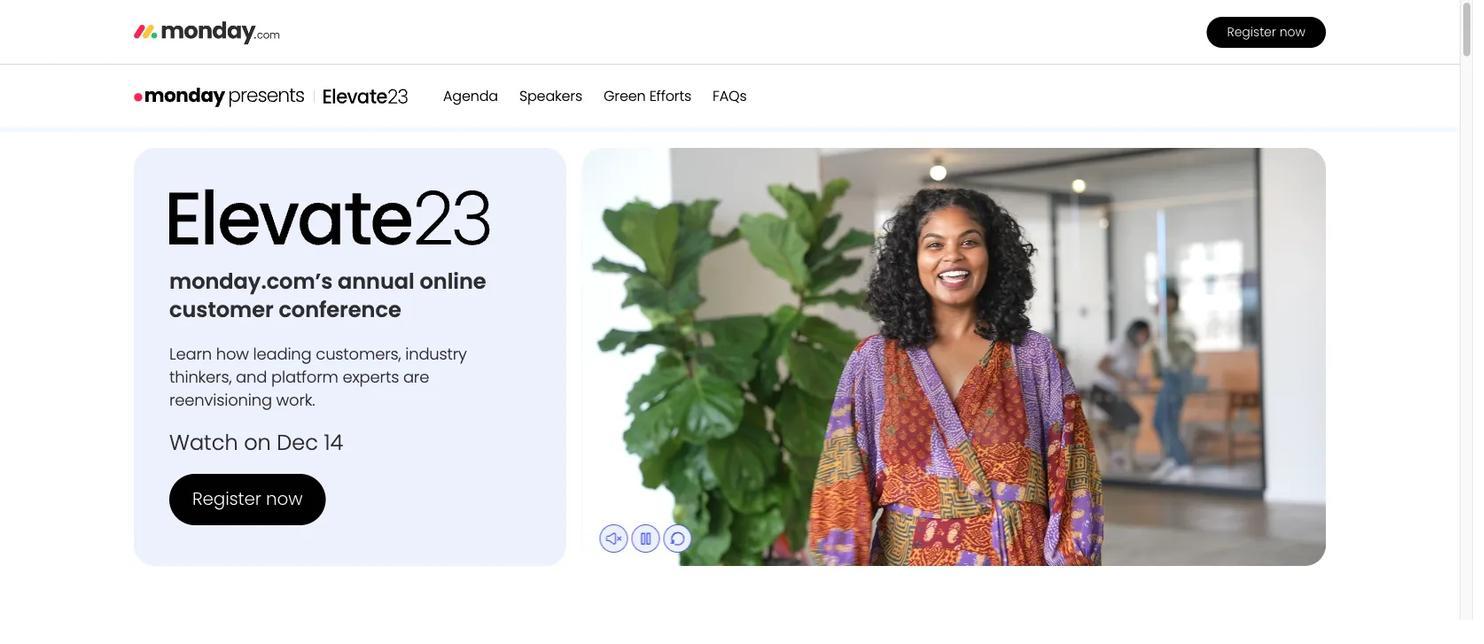 Task type: locate. For each thing, give the bounding box(es) containing it.
register now link
[[169, 474, 326, 526]]

monday.com's annual online customer conference
[[169, 267, 486, 325]]

green efforts
[[604, 86, 691, 106]]

platform
[[271, 366, 338, 388]]

register
[[1227, 23, 1276, 41], [192, 487, 261, 511]]

1 vertical spatial register now
[[192, 487, 303, 511]]

0 horizontal spatial register now
[[192, 487, 303, 511]]

online
[[420, 267, 486, 296]]

watch
[[169, 428, 238, 458]]

speakers link
[[519, 86, 582, 106]]

0 vertical spatial register
[[1227, 23, 1276, 41]]

1 vertical spatial elevate23 image
[[169, 189, 490, 245]]

register now inside 'link'
[[192, 487, 303, 511]]

learn how leading customers, industry thinkers, and platform experts are reenvisioning work.
[[169, 343, 467, 412]]

are
[[403, 366, 429, 388]]

agenda
[[443, 86, 498, 106]]

on
[[244, 428, 271, 458]]

0 horizontal spatial now
[[266, 487, 303, 511]]

0 vertical spatial elevate23 image
[[324, 89, 408, 104]]

green
[[604, 86, 646, 106]]

speakers
[[519, 86, 582, 106]]

customer
[[169, 295, 274, 325]]

work.
[[276, 389, 315, 412]]

1 vertical spatial now
[[266, 487, 303, 511]]

elevate23 image
[[324, 89, 408, 104], [169, 189, 490, 245]]

now
[[1280, 23, 1306, 41], [266, 487, 303, 511]]

1 horizontal spatial register now
[[1227, 23, 1306, 41]]

1 vertical spatial register
[[192, 487, 261, 511]]

1 horizontal spatial now
[[1280, 23, 1306, 41]]

industry
[[405, 343, 467, 365]]

register now
[[1227, 23, 1306, 41], [192, 487, 303, 511]]

0 horizontal spatial register
[[192, 487, 261, 511]]



Task type: vqa. For each thing, say whether or not it's contained in the screenshot.
monday.com
no



Task type: describe. For each thing, give the bounding box(es) containing it.
0 vertical spatial now
[[1280, 23, 1306, 41]]

agenda link
[[443, 86, 498, 106]]

monday.com's
[[169, 267, 333, 296]]

dec
[[277, 428, 318, 458]]

conference
[[279, 295, 401, 325]]

now inside 'link'
[[266, 487, 303, 511]]

watch on dec 14
[[169, 428, 343, 458]]

thinkers,
[[169, 366, 232, 388]]

faqs
[[713, 86, 747, 106]]

0 vertical spatial register now
[[1227, 23, 1306, 41]]

faqs link
[[713, 86, 747, 106]]

how
[[216, 343, 249, 365]]

1 horizontal spatial register
[[1227, 23, 1276, 41]]

and
[[236, 366, 267, 388]]

leading
[[253, 343, 312, 365]]

customers,
[[316, 343, 401, 365]]

green efforts link
[[604, 86, 691, 106]]

efforts
[[649, 86, 691, 106]]

vod logo image
[[134, 86, 305, 108]]

annual
[[338, 267, 415, 296]]

register inside 'link'
[[192, 487, 261, 511]]

reenvisioning
[[169, 389, 272, 412]]

experts
[[343, 366, 399, 388]]

14
[[324, 428, 343, 458]]

learn
[[169, 343, 212, 365]]



